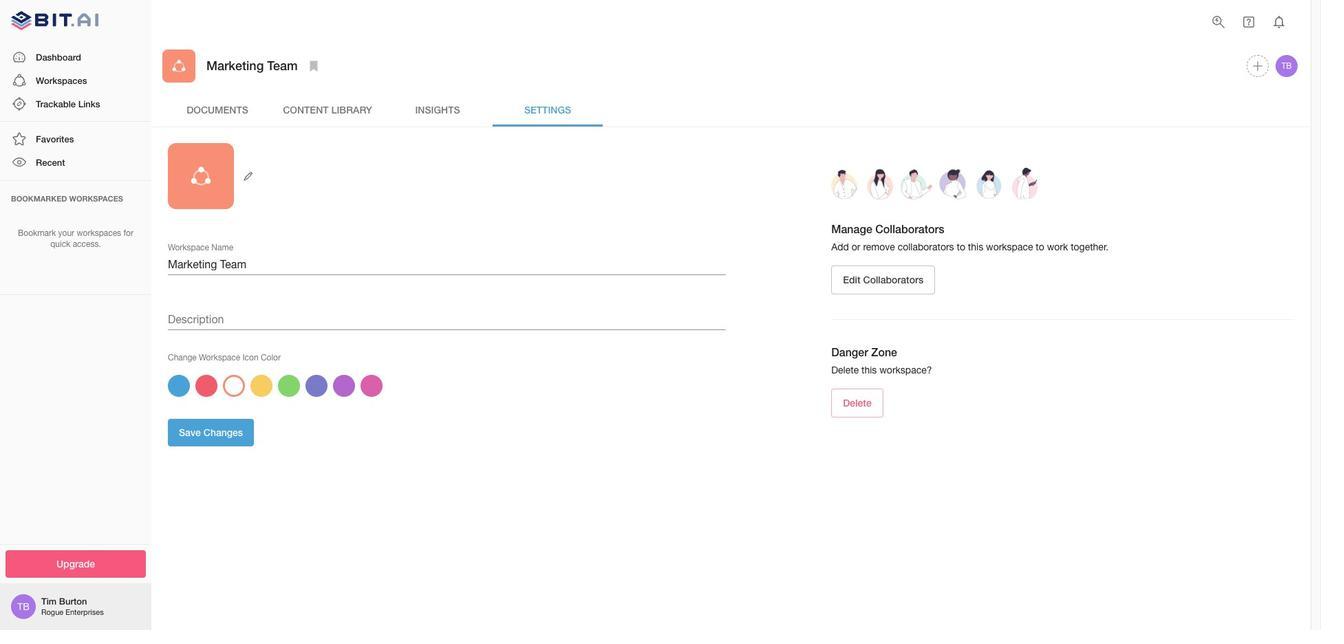 Task type: describe. For each thing, give the bounding box(es) containing it.
0 vertical spatial workspace
[[168, 243, 209, 252]]

2 to from the left
[[1036, 242, 1045, 253]]

bookmark
[[18, 228, 56, 238]]

danger
[[831, 346, 868, 359]]

work
[[1047, 242, 1068, 253]]

Workspace Description text field
[[168, 308, 726, 330]]

workspace?
[[880, 365, 932, 376]]

insights
[[415, 104, 460, 115]]

quick
[[50, 240, 70, 249]]

bookmarked
[[11, 194, 67, 203]]

access.
[[73, 240, 101, 249]]

tb button
[[1274, 53, 1300, 79]]

edit collaborators button
[[831, 265, 935, 295]]

delete inside danger zone delete this workspace?
[[831, 365, 859, 376]]

insights link
[[383, 94, 493, 127]]

changes
[[204, 427, 243, 438]]

tim burton rogue enterprises
[[41, 596, 104, 617]]

zone
[[871, 346, 897, 359]]

name
[[211, 243, 233, 252]]

content library
[[283, 104, 372, 115]]

color
[[261, 353, 281, 363]]

rogue
[[41, 609, 63, 617]]

workspaces button
[[0, 69, 151, 92]]

save
[[179, 427, 201, 438]]

recent button
[[0, 151, 151, 174]]

workspaces
[[69, 194, 123, 203]]

workspace name
[[168, 243, 233, 252]]

tb inside 'button'
[[1282, 61, 1292, 71]]

tab list containing documents
[[162, 94, 1300, 127]]

edit collaborators
[[843, 274, 924, 285]]

burton
[[59, 596, 87, 607]]

enterprises
[[66, 609, 104, 617]]

manage collaborators add or remove collaborators to this workspace to work together.
[[831, 222, 1109, 253]]

workspace
[[986, 242, 1033, 253]]

trackable links
[[36, 98, 100, 109]]

bookmarked workspaces
[[11, 194, 123, 203]]

links
[[78, 98, 100, 109]]

this inside manage collaborators add or remove collaborators to this workspace to work together.
[[968, 242, 983, 253]]

collaborators for manage
[[876, 222, 944, 235]]

trackable
[[36, 98, 76, 109]]

1 to from the left
[[957, 242, 965, 253]]

collaborators
[[898, 242, 954, 253]]



Task type: locate. For each thing, give the bounding box(es) containing it.
danger zone delete this workspace?
[[831, 346, 932, 376]]

delete button
[[831, 389, 883, 418]]

save changes
[[179, 427, 243, 438]]

documents link
[[162, 94, 273, 127]]

add
[[831, 242, 849, 253]]

collaborators
[[876, 222, 944, 235], [863, 274, 924, 285]]

delete down danger zone delete this workspace?
[[843, 397, 872, 409]]

dashboard button
[[0, 45, 151, 69]]

collaborators down remove
[[863, 274, 924, 285]]

change
[[168, 353, 197, 363]]

dashboard
[[36, 51, 81, 62]]

Workspace Name text field
[[168, 253, 726, 275]]

bookmark your workspaces for quick access.
[[18, 228, 133, 249]]

remove
[[863, 242, 895, 253]]

workspace left icon
[[199, 353, 240, 363]]

delete
[[831, 365, 859, 376], [843, 397, 872, 409]]

library
[[331, 104, 372, 115]]

content
[[283, 104, 329, 115]]

1 vertical spatial tb
[[17, 601, 29, 612]]

collaborators inside manage collaborators add or remove collaborators to this workspace to work together.
[[876, 222, 944, 235]]

this left workspace
[[968, 242, 983, 253]]

upgrade button
[[6, 550, 146, 578]]

1 vertical spatial this
[[862, 365, 877, 376]]

manage
[[831, 222, 872, 235]]

1 vertical spatial delete
[[843, 397, 872, 409]]

favorites
[[36, 134, 74, 145]]

this inside danger zone delete this workspace?
[[862, 365, 877, 376]]

collaborators up collaborators
[[876, 222, 944, 235]]

favorites button
[[0, 127, 151, 151]]

documents
[[187, 104, 248, 115]]

content library link
[[273, 94, 383, 127]]

settings
[[524, 104, 571, 115]]

collaborators for edit
[[863, 274, 924, 285]]

0 vertical spatial tb
[[1282, 61, 1292, 71]]

workspace left name
[[168, 243, 209, 252]]

0 horizontal spatial to
[[957, 242, 965, 253]]

to left the work
[[1036, 242, 1045, 253]]

delete down danger
[[831, 365, 859, 376]]

1 vertical spatial collaborators
[[863, 274, 924, 285]]

marketing
[[206, 58, 264, 73]]

team
[[267, 58, 298, 73]]

trackable links button
[[0, 92, 151, 116]]

tim
[[41, 596, 57, 607]]

your
[[58, 228, 74, 238]]

settings link
[[493, 94, 603, 127]]

edit
[[843, 274, 861, 285]]

this down zone
[[862, 365, 877, 376]]

marketing team
[[206, 58, 298, 73]]

upgrade
[[56, 558, 95, 569]]

change workspace icon color
[[168, 353, 281, 363]]

tab list
[[162, 94, 1300, 127]]

or
[[852, 242, 861, 253]]

tb
[[1282, 61, 1292, 71], [17, 601, 29, 612]]

0 horizontal spatial tb
[[17, 601, 29, 612]]

bookmark image
[[305, 58, 322, 74]]

together.
[[1071, 242, 1109, 253]]

0 vertical spatial collaborators
[[876, 222, 944, 235]]

1 horizontal spatial this
[[968, 242, 983, 253]]

workspaces
[[77, 228, 121, 238]]

icon
[[243, 353, 258, 363]]

to right collaborators
[[957, 242, 965, 253]]

save changes button
[[168, 419, 254, 447]]

workspaces
[[36, 75, 87, 86]]

this
[[968, 242, 983, 253], [862, 365, 877, 376]]

collaborators inside button
[[863, 274, 924, 285]]

1 horizontal spatial tb
[[1282, 61, 1292, 71]]

recent
[[36, 157, 65, 168]]

1 horizontal spatial to
[[1036, 242, 1045, 253]]

to
[[957, 242, 965, 253], [1036, 242, 1045, 253]]

0 horizontal spatial this
[[862, 365, 877, 376]]

workspace
[[168, 243, 209, 252], [199, 353, 240, 363]]

1 vertical spatial workspace
[[199, 353, 240, 363]]

for
[[123, 228, 133, 238]]

0 vertical spatial delete
[[831, 365, 859, 376]]

delete inside button
[[843, 397, 872, 409]]

0 vertical spatial this
[[968, 242, 983, 253]]



Task type: vqa. For each thing, say whether or not it's contained in the screenshot.
2nd to from left
yes



